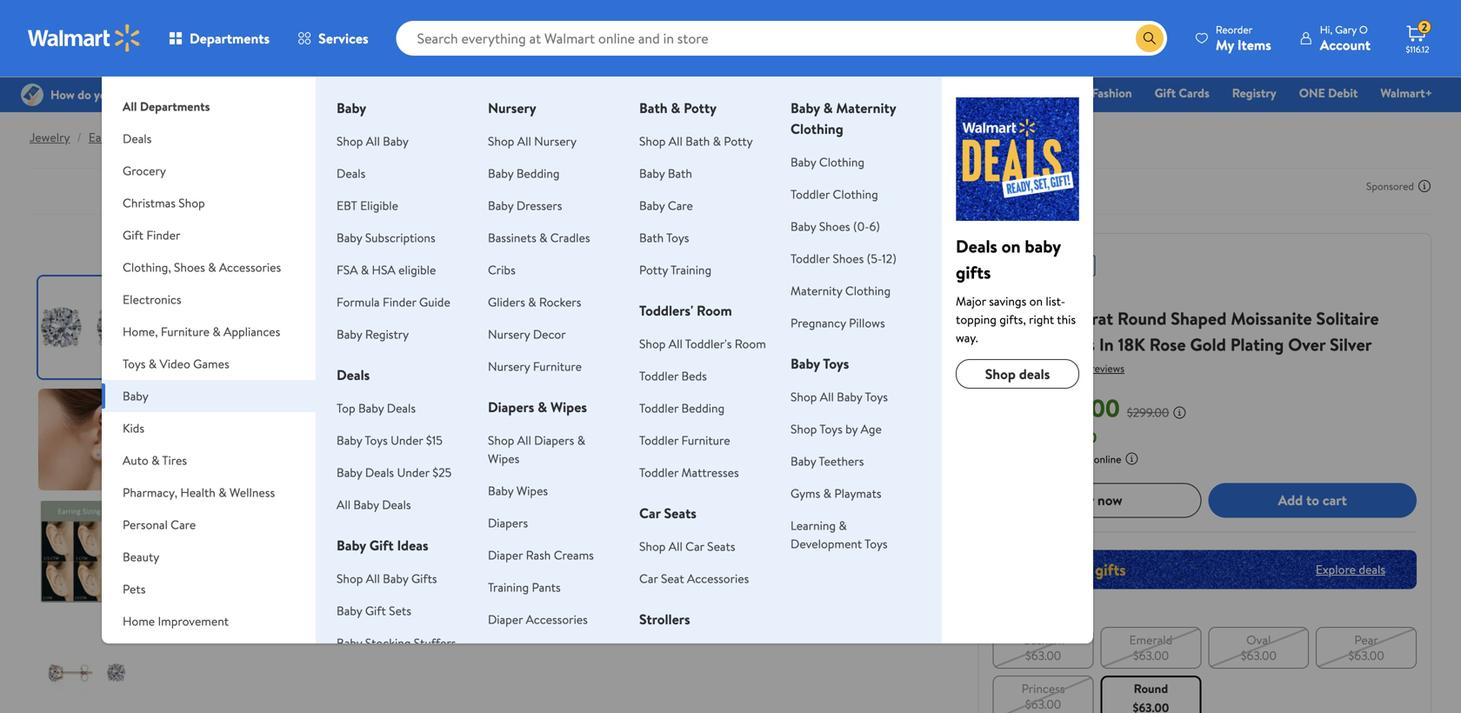 Task type: vqa. For each thing, say whether or not it's contained in the screenshot.
"CHRISTMAS SHOP" inside Christmas Shop dropdown button
yes



Task type: locate. For each thing, give the bounding box(es) containing it.
diaper for diaper bags
[[488, 643, 523, 660]]

accessories down "gift finder" dropdown button
[[219, 259, 281, 276]]

0 vertical spatial 2
[[1422, 20, 1427, 35]]

diaper for diaper accessories
[[488, 611, 523, 628]]

1 horizontal spatial earrings
[[182, 129, 225, 146]]

all baby deals link
[[337, 496, 411, 513]]

christmas shop down search search field
[[780, 84, 863, 101]]

1 horizontal spatial potty
[[684, 98, 717, 117]]

shop up deals link
[[337, 133, 363, 150]]

1 vertical spatial round
[[1134, 680, 1168, 697]]

departments inside popup button
[[190, 29, 270, 48]]

(3.8) 777 reviews
[[1049, 361, 1124, 376]]

0 horizontal spatial furniture
[[161, 323, 210, 340]]

0 horizontal spatial christmas
[[123, 194, 176, 211]]

1 horizontal spatial electronics
[[885, 84, 944, 101]]

0 horizontal spatial christmas shop
[[123, 194, 205, 211]]

nursery furniture link
[[488, 358, 582, 375]]

baby up diapers link
[[488, 482, 513, 499]]

2 vertical spatial car
[[639, 570, 658, 587]]

shop all car seats
[[639, 538, 735, 555]]

christmas up gift finder
[[123, 194, 176, 211]]

wipes inside shop all diapers & wipes
[[488, 450, 519, 467]]

car seat accessories link
[[639, 570, 749, 587]]

baby subscriptions
[[337, 229, 435, 246]]

0 horizontal spatial home
[[123, 613, 155, 630]]

patio
[[123, 645, 150, 662]]

baby down formula
[[337, 326, 362, 343]]

on left baby
[[1002, 234, 1021, 258]]

christmas inside dropdown button
[[123, 194, 176, 211]]

2 diaper from the top
[[488, 611, 523, 628]]

0 vertical spatial training
[[671, 261, 711, 278]]

& for patio & garden
[[153, 645, 161, 662]]

nursery up shop all nursery link
[[488, 98, 536, 117]]

grocery inside dropdown button
[[123, 162, 166, 179]]

1 horizontal spatial grocery
[[567, 84, 610, 101]]

christmas
[[780, 84, 833, 101], [123, 194, 176, 211]]

clothing up toddler clothing at the right
[[819, 153, 865, 170]]

toys & video games
[[123, 355, 229, 372]]

ebt eligible
[[337, 197, 398, 214]]

1 vertical spatial wipes
[[488, 450, 519, 467]]

0 vertical spatial on
[[1002, 234, 1021, 258]]

2 inside jeenmata 4 prong 2 carat round shaped moissanite solitaire stud earrings in 18k rose gold plating over silver
[[1058, 306, 1067, 330]]

2 vertical spatial diaper
[[488, 643, 523, 660]]

$63.00 inside "emerald $63.00"
[[1133, 647, 1169, 664]]

nursery for nursery decor
[[488, 326, 530, 343]]

baby down shop all baby gifts link
[[337, 602, 362, 619]]

1 horizontal spatial on
[[1029, 293, 1043, 310]]

1 vertical spatial maternity
[[791, 282, 842, 299]]

1 vertical spatial grocery
[[123, 162, 166, 179]]

0 horizontal spatial registry
[[365, 326, 409, 343]]

home for home improvement
[[123, 613, 155, 630]]

baby bedding link
[[488, 165, 560, 182]]

furniture for nursery
[[533, 358, 582, 375]]

solitaire
[[1316, 306, 1379, 330]]

bassinets & cradles link
[[488, 229, 590, 246]]

home left fashion link
[[1037, 84, 1069, 101]]

care inside dropdown button
[[171, 516, 196, 533]]

room
[[697, 301, 732, 320], [735, 335, 766, 352]]

diaper down diapers link
[[488, 547, 523, 564]]

1 horizontal spatial furniture
[[533, 358, 582, 375]]

online
[[1094, 452, 1121, 466]]

round up 18k
[[1117, 306, 1167, 330]]

furniture up mattresses
[[681, 432, 730, 449]]

1 horizontal spatial registry
[[1232, 84, 1276, 101]]

earrings
[[89, 129, 132, 146], [182, 129, 225, 146], [1032, 332, 1095, 357]]

$63.00 for pear $63.00
[[1348, 647, 1384, 664]]

& inside learning & development toys
[[839, 517, 847, 534]]

baby up bath toys
[[639, 197, 665, 214]]

0 horizontal spatial room
[[697, 301, 732, 320]]

1 vertical spatial home
[[123, 613, 155, 630]]

& inside baby & maternity clothing
[[823, 98, 833, 117]]

baby left stocking
[[337, 634, 362, 651]]

electronics left toy
[[885, 84, 944, 101]]

home up patio
[[123, 613, 155, 630]]

toddler down toddler bedding
[[639, 432, 678, 449]]

electronics for electronics dropdown button
[[123, 291, 181, 308]]

4 prong 2 carat round shaped moissanite solitaire stud earrings in 18k rose gold plating over silver - image 1 of 5 image
[[38, 277, 140, 378]]

& right patio
[[153, 645, 161, 662]]

0 horizontal spatial 2
[[1058, 306, 1067, 330]]

2 horizontal spatial potty
[[724, 133, 753, 150]]

earrings right jewelry
[[89, 129, 132, 146]]

& down "gift finder" dropdown button
[[208, 259, 216, 276]]

wipes up baby wipes link
[[488, 450, 519, 467]]

& left essentials
[[613, 84, 621, 101]]

diapers for diapers link
[[488, 514, 528, 531]]

1 diaper from the top
[[488, 547, 523, 564]]

toddler down baby clothing link
[[791, 186, 830, 203]]

patio & garden
[[123, 645, 202, 662]]

all down the "bath & potty"
[[669, 133, 683, 150]]

0 vertical spatial room
[[697, 301, 732, 320]]

learning
[[791, 517, 836, 534]]

search icon image
[[1143, 31, 1157, 45]]

2 horizontal spatial furniture
[[681, 432, 730, 449]]

baby up 'by'
[[837, 388, 862, 405]]

by
[[845, 420, 858, 437]]

all for diapers & wipes
[[517, 432, 531, 449]]

baby for the baby dropdown button
[[123, 387, 149, 404]]

4 prong 2 carat round shaped moissanite solitaire stud earrings in 18k rose gold plating over silver - image 2 of 5 image
[[38, 389, 140, 490]]

bedding up dressers
[[516, 165, 560, 182]]

buy now
[[1072, 491, 1122, 510]]

diaper up the 'diaper bags'
[[488, 611, 523, 628]]

baby & maternity clothing
[[791, 98, 896, 138]]

/ right earrings link
[[139, 129, 143, 146]]

buy
[[1072, 491, 1094, 510]]

0 horizontal spatial potty
[[639, 261, 668, 278]]

& for toys & video games
[[149, 355, 157, 372]]

0 horizontal spatial training
[[488, 579, 529, 596]]

strollers
[[639, 610, 690, 629]]

4 prong 2 carat round shaped moissanite solitaire stud earrings in 18k rose gold plating over silver - image 3 of 5 image
[[38, 501, 140, 603]]

1 horizontal spatial silver
[[1330, 332, 1372, 357]]

1 vertical spatial seats
[[707, 538, 735, 555]]

learning & development toys
[[791, 517, 888, 552]]

1 vertical spatial diaper
[[488, 611, 523, 628]]

baby inside dropdown button
[[123, 387, 149, 404]]

baby up toddler clothing at the right
[[791, 153, 816, 170]]

gold
[[1190, 332, 1226, 357]]

& left cradles
[[539, 229, 547, 246]]

finder down fsa & hsa eligible
[[383, 294, 416, 310]]

toddler bedding link
[[639, 400, 725, 417]]

Search search field
[[396, 21, 1167, 56]]

0 vertical spatial under
[[391, 432, 423, 449]]

diapers down nursery furniture link
[[488, 397, 534, 417]]

shoes inside "clothing, shoes & accessories" dropdown button
[[174, 259, 205, 276]]

on up right
[[1029, 293, 1043, 310]]

baby up fsa
[[337, 229, 362, 246]]

& left tires
[[151, 452, 160, 469]]

777
[[1072, 361, 1088, 376]]

maternity inside baby & maternity clothing
[[836, 98, 896, 117]]

1 horizontal spatial christmas shop
[[780, 84, 863, 101]]

2 up $116.12
[[1422, 20, 1427, 35]]

deals on baby gifts major savings on list- topping gifts, right this way.
[[956, 234, 1076, 346]]

toddler down toddler furniture "link"
[[639, 464, 678, 481]]

shop down toddlers'
[[639, 335, 666, 352]]

deals up the ebt
[[337, 165, 366, 182]]

formula
[[337, 294, 380, 310]]

potty training
[[639, 261, 711, 278]]

0 vertical spatial seats
[[664, 504, 697, 523]]

baby up shop all baby
[[337, 98, 366, 117]]

personal care
[[123, 516, 196, 533]]

toys
[[666, 229, 689, 246], [823, 354, 849, 373], [123, 355, 146, 372], [865, 388, 888, 405], [820, 420, 843, 437], [365, 432, 388, 449], [865, 535, 888, 552]]

furniture for home,
[[161, 323, 210, 340]]

baby for baby gift ideas
[[337, 536, 366, 555]]

0 horizontal spatial silver
[[150, 129, 179, 146]]

electronics for electronics link at the right
[[885, 84, 944, 101]]

furniture for toddler
[[681, 432, 730, 449]]

baby gift sets
[[337, 602, 411, 619]]

0 vertical spatial diapers
[[488, 397, 534, 417]]

training up toddlers' room
[[671, 261, 711, 278]]

bedding for toddler bedding
[[681, 400, 725, 417]]

care for personal care
[[171, 516, 196, 533]]

0 vertical spatial christmas shop
[[780, 84, 863, 101]]

2 vertical spatial accessories
[[526, 611, 588, 628]]

$63.00 for princess $63.00
[[1025, 696, 1061, 712]]

diaper bags
[[488, 643, 551, 660]]

christmas inside "link"
[[780, 84, 833, 101]]

electronics inside dropdown button
[[123, 291, 181, 308]]

& down nursery furniture
[[538, 397, 547, 417]]

finder for formula
[[383, 294, 416, 310]]

& for grocery & essentials
[[613, 84, 621, 101]]

0 vertical spatial christmas
[[780, 84, 833, 101]]

christmas for the christmas shop dropdown button
[[123, 194, 176, 211]]

1 vertical spatial finder
[[383, 294, 416, 310]]

major
[[956, 293, 986, 310]]

add
[[1278, 491, 1303, 510]]

grocery left essentials
[[567, 84, 610, 101]]

& for gliders & rockers
[[528, 294, 536, 310]]

earrings inside jeenmata 4 prong 2 carat round shaped moissanite solitaire stud earrings in 18k rose gold plating over silver
[[1032, 332, 1095, 357]]

baby down 'top'
[[337, 432, 362, 449]]

toy shop link
[[959, 83, 1022, 102]]

0 horizontal spatial /
[[77, 129, 82, 146]]

0 horizontal spatial finder
[[146, 227, 180, 244]]

0 vertical spatial accessories
[[219, 259, 281, 276]]

clothing up baby clothing
[[791, 119, 843, 138]]

baby for baby bedding
[[488, 165, 513, 182]]

1 horizontal spatial care
[[668, 197, 693, 214]]

christmas shop for the christmas shop dropdown button
[[123, 194, 205, 211]]

1 vertical spatial under
[[397, 464, 429, 481]]

grocery for grocery & essentials
[[567, 84, 610, 101]]

2 vertical spatial furniture
[[681, 432, 730, 449]]

0 vertical spatial diaper
[[488, 547, 523, 564]]

shop for shop all baby
[[337, 133, 363, 150]]

shop down baby toys
[[791, 388, 817, 405]]

0 vertical spatial round
[[1117, 306, 1167, 330]]

all inside shop all diapers & wipes
[[517, 432, 531, 449]]

2 right right
[[1058, 306, 1067, 330]]

dressers
[[516, 197, 562, 214]]

christmas shop inside dropdown button
[[123, 194, 205, 211]]

all up seat
[[669, 538, 683, 555]]

2 vertical spatial wipes
[[516, 482, 548, 499]]

toddler shoes (5-12)
[[791, 250, 897, 267]]

1 vertical spatial care
[[171, 516, 196, 533]]

0 vertical spatial home
[[1037, 84, 1069, 101]]

1 vertical spatial departments
[[140, 98, 210, 115]]

furniture down decor
[[533, 358, 582, 375]]

1 vertical spatial christmas
[[123, 194, 176, 211]]

toddler for toddler beds
[[639, 367, 678, 384]]

gift up clothing,
[[123, 227, 143, 244]]

deals up all baby deals
[[365, 464, 394, 481]]

baby down toddler clothing at the right
[[791, 218, 816, 235]]

1 horizontal spatial accessories
[[526, 611, 588, 628]]

shop for shop all toddler's room
[[639, 335, 666, 352]]

baby bath link
[[639, 165, 692, 182]]

wipes up diapers link
[[516, 482, 548, 499]]

0 vertical spatial grocery
[[567, 84, 610, 101]]

1 horizontal spatial training
[[671, 261, 711, 278]]

& for auto & tires
[[151, 452, 160, 469]]

home for home
[[1037, 84, 1069, 101]]

sponsored
[[1366, 179, 1414, 193]]

baby for baby wipes
[[488, 482, 513, 499]]

$116.12
[[1406, 43, 1429, 55]]

christmas shop inside "link"
[[780, 84, 863, 101]]

baby up baby dressers link
[[488, 165, 513, 182]]

$63.00 for emerald $63.00
[[1133, 647, 1169, 664]]

bedding for baby bedding
[[516, 165, 560, 182]]

earrings up (3.8)
[[1032, 332, 1095, 357]]

bath toys
[[639, 229, 689, 246]]

earrings up grocery dropdown button
[[182, 129, 225, 146]]

1 vertical spatial on
[[1029, 293, 1043, 310]]

$63.00 inside cushion $63.00
[[1025, 647, 1061, 664]]

shop for shop all bath & potty
[[639, 133, 666, 150]]

grocery down the jewelry / earrings / silver earrings
[[123, 162, 166, 179]]

0 vertical spatial electronics
[[885, 84, 944, 101]]

shoes for (0-
[[819, 218, 850, 235]]

nursery decor
[[488, 326, 566, 343]]

clothing
[[791, 119, 843, 138], [819, 153, 865, 170], [833, 186, 878, 203], [845, 282, 891, 299]]

0 horizontal spatial accessories
[[219, 259, 281, 276]]

baby down pregnancy
[[791, 354, 820, 373]]

add to cart
[[1278, 491, 1347, 510]]

all for toddlers' room
[[669, 335, 683, 352]]

1 horizontal spatial room
[[735, 335, 766, 352]]

pregnancy pillows
[[791, 314, 885, 331]]

baby dressers link
[[488, 197, 562, 214]]

clothing,
[[123, 259, 171, 276]]

car up car seat accessories link
[[685, 538, 704, 555]]

shoes
[[819, 218, 850, 235], [833, 250, 864, 267], [174, 259, 205, 276]]

improvement
[[158, 613, 229, 630]]

& inside shop all diapers & wipes
[[577, 432, 585, 449]]

gift cards link
[[1147, 83, 1217, 102]]

0 horizontal spatial care
[[171, 516, 196, 533]]

shop inside dropdown button
[[179, 194, 205, 211]]

stocking
[[365, 634, 411, 651]]

& for diapers & wipes
[[538, 397, 547, 417]]

diapers inside shop all diapers & wipes
[[534, 432, 574, 449]]

1 vertical spatial registry
[[365, 326, 409, 343]]

gift left sets
[[365, 602, 386, 619]]

all up toddler beds
[[669, 335, 683, 352]]

$63.00 for oval $63.00
[[1241, 647, 1277, 664]]

toddler beds link
[[639, 367, 707, 384]]

0 horizontal spatial electronics
[[123, 291, 181, 308]]

0 vertical spatial departments
[[190, 29, 270, 48]]

1 vertical spatial bedding
[[681, 400, 725, 417]]

jewelry / earrings / silver earrings
[[30, 129, 225, 146]]

1 horizontal spatial home
[[1037, 84, 1069, 101]]

1 horizontal spatial /
[[139, 129, 143, 146]]

baby inside baby & maternity clothing
[[791, 98, 820, 117]]

1 vertical spatial diapers
[[534, 432, 574, 449]]

0 vertical spatial potty
[[684, 98, 717, 117]]

gliders & rockers link
[[488, 294, 581, 310]]

baby clothing link
[[791, 153, 865, 170]]

0 horizontal spatial bedding
[[516, 165, 560, 182]]

furniture inside home, furniture & appliances dropdown button
[[161, 323, 210, 340]]

deals up gifts
[[956, 234, 997, 258]]

gift finder button
[[102, 219, 316, 251]]

now
[[993, 391, 1041, 425]]

1 horizontal spatial seats
[[707, 538, 735, 555]]

baby gift ideas
[[337, 536, 428, 555]]

accessories down pants
[[526, 611, 588, 628]]

baby for baby bath
[[639, 165, 665, 182]]

$63.00 for now $63.00
[[1047, 391, 1120, 425]]

0 vertical spatial bedding
[[516, 165, 560, 182]]

shop for shop all nursery
[[488, 133, 514, 150]]

2 / from the left
[[139, 129, 143, 146]]

pets
[[123, 580, 146, 597]]

& inside dropdown button
[[151, 452, 160, 469]]

deals
[[123, 130, 152, 147], [337, 165, 366, 182], [956, 234, 997, 258], [337, 365, 370, 384], [387, 400, 416, 417], [365, 464, 394, 481], [382, 496, 411, 513]]

shop all car seats link
[[639, 538, 735, 555]]

/ right jewelry link
[[77, 129, 82, 146]]

accessories
[[219, 259, 281, 276], [687, 570, 749, 587], [526, 611, 588, 628]]

all up the jewelry / earrings / silver earrings
[[123, 98, 137, 115]]

$25
[[432, 464, 452, 481]]

cart
[[1323, 491, 1347, 510]]

seats up shop all car seats link
[[664, 504, 697, 523]]

earrings link
[[89, 129, 132, 146]]

ad disclaimer and feedback image
[[1418, 179, 1431, 193]]

top
[[337, 400, 355, 417]]

0 vertical spatial care
[[668, 197, 693, 214]]

registry down 'formula finder guide'
[[365, 326, 409, 343]]

baby deals under $25
[[337, 464, 452, 481]]

& for fsa & hsa eligible
[[361, 261, 369, 278]]

home link
[[1029, 83, 1077, 102]]

0 vertical spatial maternity
[[836, 98, 896, 117]]

prong
[[1008, 306, 1054, 330]]

& up the games
[[213, 323, 221, 340]]

seat
[[661, 570, 684, 587]]

& up baby clothing
[[823, 98, 833, 117]]

baby up baby clothing
[[791, 98, 820, 117]]

baby up baby care
[[639, 165, 665, 182]]

stud
[[993, 332, 1028, 357]]

diapers down the baby wipes at left bottom
[[488, 514, 528, 531]]

bags
[[526, 643, 551, 660]]

maternity up pregnancy
[[791, 282, 842, 299]]

2 vertical spatial diapers
[[488, 514, 528, 531]]

nursery for nursery furniture
[[488, 358, 530, 375]]

all up shop toys by age link
[[820, 388, 834, 405]]

3 diaper from the top
[[488, 643, 523, 660]]

furniture up toys & video games
[[161, 323, 210, 340]]

car for seats
[[639, 504, 661, 523]]

1 horizontal spatial 2
[[1422, 20, 1427, 35]]

0 vertical spatial car
[[639, 504, 661, 523]]

0 vertical spatial furniture
[[161, 323, 210, 340]]

1 vertical spatial furniture
[[533, 358, 582, 375]]

home inside dropdown button
[[123, 613, 155, 630]]

shoes for &
[[174, 259, 205, 276]]

all for baby
[[366, 133, 380, 150]]

kids button
[[102, 412, 316, 444]]

1 vertical spatial christmas shop
[[123, 194, 205, 211]]

diaper accessories
[[488, 611, 588, 628]]

1 vertical spatial 2
[[1058, 306, 1067, 330]]

pants
[[532, 579, 561, 596]]

round down "emerald $63.00"
[[1134, 680, 1168, 697]]

all for baby gift ideas
[[366, 570, 380, 587]]

baby clothing
[[791, 153, 865, 170]]

baby shoes (0-6) link
[[791, 218, 880, 235]]

baby up bassinets
[[488, 197, 513, 214]]

shop all diapers & wipes link
[[488, 432, 585, 467]]

round inside jeenmata 4 prong 2 carat round shaped moissanite solitaire stud earrings in 18k rose gold plating over silver
[[1117, 306, 1167, 330]]

2 horizontal spatial earrings
[[1032, 332, 1095, 357]]

fsa & hsa eligible
[[337, 261, 436, 278]]

2 horizontal spatial accessories
[[687, 570, 749, 587]]

shop for shop all baby gifts
[[337, 570, 363, 587]]

pear
[[1354, 631, 1378, 648]]

& left video
[[149, 355, 157, 372]]

4 prong 2 carat round shaped moissanite solitaire stud earrings in 18k rose gold plating over silver - image 4 of 5 image
[[38, 613, 140, 713]]

deals inside deals on baby gifts major savings on list- topping gifts, right this way.
[[956, 234, 997, 258]]

under left the $15
[[391, 432, 423, 449]]

gyms & playmats link
[[791, 485, 881, 502]]

all for car seats
[[669, 538, 683, 555]]

& right fsa
[[361, 261, 369, 278]]

baby for baby clothing
[[791, 153, 816, 170]]

baby
[[1025, 234, 1061, 258]]

toy
[[967, 84, 985, 101]]

under left $25
[[397, 464, 429, 481]]

clothing up pillows
[[845, 282, 891, 299]]

toddler mattresses link
[[639, 464, 739, 481]]

shop down diapers & wipes
[[488, 432, 514, 449]]

toddler's
[[685, 335, 732, 352]]

finder inside dropdown button
[[146, 227, 180, 244]]

shop all baby
[[337, 133, 409, 150]]

2 vertical spatial potty
[[639, 261, 668, 278]]

shop inside shop all diapers & wipes
[[488, 432, 514, 449]]

$63.00 inside princess $63.00
[[1025, 696, 1061, 712]]

& right gyms on the bottom right
[[823, 485, 831, 502]]

& up development
[[839, 517, 847, 534]]

1 vertical spatial electronics
[[123, 291, 181, 308]]

6)
[[869, 218, 880, 235]]

christmas shop for christmas shop "link"
[[780, 84, 863, 101]]

1 horizontal spatial bedding
[[681, 400, 725, 417]]

list-
[[1046, 293, 1065, 310]]

walmart image
[[28, 24, 141, 52]]

fashion link
[[1084, 83, 1140, 102]]

shop down stud
[[985, 364, 1016, 384]]

savings
[[989, 293, 1026, 310]]

baby for baby & maternity clothing
[[791, 98, 820, 117]]

room up toddler's
[[697, 301, 732, 320]]

0 horizontal spatial grocery
[[123, 162, 166, 179]]

shoes down "gift finder" dropdown button
[[174, 259, 205, 276]]

1 vertical spatial silver
[[1330, 332, 1372, 357]]

0 vertical spatial finder
[[146, 227, 180, 244]]

next media item image
[[849, 489, 870, 510]]



Task type: describe. For each thing, give the bounding box(es) containing it.
toddler clothing link
[[791, 186, 878, 203]]

toys up potty training
[[666, 229, 689, 246]]

clothing for maternity
[[845, 282, 891, 299]]

bath down baby care link
[[639, 229, 664, 246]]

fashion
[[1092, 84, 1132, 101]]

bath up baby care
[[668, 165, 692, 182]]

gift cards
[[1155, 84, 1209, 101]]

training pants
[[488, 579, 561, 596]]

grocery & essentials
[[567, 84, 676, 101]]

clothing for toddler
[[833, 186, 878, 203]]

1 vertical spatial accessories
[[687, 570, 749, 587]]

toddler for toddler furniture
[[639, 432, 678, 449]]

& for baby & maternity clothing
[[823, 98, 833, 117]]

toys inside dropdown button
[[123, 355, 146, 372]]

toddlers'
[[639, 301, 693, 320]]

toddler for toddler shoes (5-12)
[[791, 250, 830, 267]]

toddler shoes (5-12) link
[[791, 250, 897, 267]]

potty training link
[[639, 261, 711, 278]]

baby for baby deals under $25
[[337, 464, 362, 481]]

& for bath & potty
[[671, 98, 680, 117]]

nursery up the baby bedding
[[534, 133, 577, 150]]

toddler furniture
[[639, 432, 730, 449]]

deals down baby deals under $25 "link"
[[382, 496, 411, 513]]

cribs link
[[488, 261, 515, 278]]

carat
[[1071, 306, 1113, 330]]

toys up age
[[865, 388, 888, 405]]

shop all bath & potty
[[639, 133, 753, 150]]

baby care link
[[639, 197, 693, 214]]

baby for baby registry
[[337, 326, 362, 343]]

bath & potty
[[639, 98, 717, 117]]

shape list
[[989, 623, 1420, 713]]

finder for gift
[[146, 227, 180, 244]]

care for baby care
[[668, 197, 693, 214]]

diapers for diapers & wipes
[[488, 397, 534, 417]]

garden
[[164, 645, 202, 662]]

deals up the baby toys under $15
[[387, 400, 416, 417]]

& for learning & development toys
[[839, 517, 847, 534]]

emerald
[[1129, 631, 1173, 648]]

jewelry link
[[30, 129, 70, 146]]

1 vertical spatial training
[[488, 579, 529, 596]]

stuffers
[[414, 634, 456, 651]]

& for gyms & playmats
[[823, 485, 831, 502]]

baby for baby care
[[639, 197, 665, 214]]

gyms
[[791, 485, 820, 502]]

ideas
[[397, 536, 428, 555]]

toys up shop all baby toys
[[823, 354, 849, 373]]

silver inside jeenmata 4 prong 2 carat round shaped moissanite solitaire stud earrings in 18k rose gold plating over silver
[[1330, 332, 1372, 357]]

gift finder
[[123, 227, 180, 244]]

shop for shop all car seats
[[639, 538, 666, 555]]

under for deals
[[397, 464, 429, 481]]

baby down baby deals under $25 "link"
[[353, 496, 379, 513]]

shop deals
[[985, 364, 1050, 384]]

toys & video games button
[[102, 348, 316, 380]]

christmas for christmas shop "link"
[[780, 84, 833, 101]]

shop all nursery
[[488, 133, 577, 150]]

up to sixty percent off deals. shop now. image
[[993, 550, 1417, 589]]

toddler for toddler clothing
[[791, 186, 830, 203]]

bath up shop all bath & potty link
[[639, 98, 667, 117]]

baby right 'top'
[[358, 400, 384, 417]]

1 vertical spatial car
[[685, 538, 704, 555]]

all for nursery
[[517, 133, 531, 150]]

toddler for toddler mattresses
[[639, 464, 678, 481]]

shop all baby toys
[[791, 388, 888, 405]]

christmas shop link
[[772, 83, 871, 102]]

0 horizontal spatial on
[[1002, 234, 1021, 258]]

0 horizontal spatial seats
[[664, 504, 697, 523]]

gliders & rockers
[[488, 294, 581, 310]]

toys down top baby deals
[[365, 432, 388, 449]]

(0-
[[853, 218, 869, 235]]

baby wipes link
[[488, 482, 548, 499]]

baby for baby subscriptions
[[337, 229, 362, 246]]

deals inside dropdown button
[[123, 130, 152, 147]]

my
[[1216, 35, 1234, 54]]

grocery button
[[102, 155, 316, 187]]

games
[[193, 355, 229, 372]]

baby shoes (0-6)
[[791, 218, 880, 235]]

maternity clothing
[[791, 282, 891, 299]]

baby care
[[639, 197, 693, 214]]

& down the "bath & potty"
[[713, 133, 721, 150]]

all departments link
[[102, 77, 316, 123]]

0 vertical spatial silver
[[150, 129, 179, 146]]

health
[[180, 484, 216, 501]]

diaper for diaper rash creams
[[488, 547, 523, 564]]

tires
[[162, 452, 187, 469]]

baby up 'eligible'
[[383, 133, 409, 150]]

baby for baby toys under $15
[[337, 432, 362, 449]]

deals up 'top'
[[337, 365, 370, 384]]

gift inside dropdown button
[[123, 227, 143, 244]]

account
[[1320, 35, 1371, 54]]

1 / from the left
[[77, 129, 82, 146]]

subscriptions
[[365, 229, 435, 246]]

baby for baby stocking stuffers
[[337, 634, 362, 651]]

under for toys
[[391, 432, 423, 449]]

baby for baby teethers
[[791, 453, 816, 470]]

oval
[[1246, 631, 1271, 648]]

pharmacy, health & wellness
[[123, 484, 275, 501]]

gift left the cards
[[1155, 84, 1176, 101]]

clothing, shoes & accessories
[[123, 259, 281, 276]]

all for bath & potty
[[669, 133, 683, 150]]

toddler bedding
[[639, 400, 725, 417]]

way.
[[956, 329, 978, 346]]

shop all nursery link
[[488, 133, 577, 150]]

ebt
[[337, 197, 357, 214]]

baby for baby dressers
[[488, 197, 513, 214]]

shop all baby gifts link
[[337, 570, 437, 587]]

auto & tires
[[123, 452, 187, 469]]

bath down the "bath & potty"
[[685, 133, 710, 150]]

toddler furniture link
[[639, 432, 730, 449]]

maternity clothing link
[[791, 282, 891, 299]]

toys inside learning & development toys
[[865, 535, 888, 552]]

baby toys under $15 link
[[337, 432, 443, 449]]

baby for baby gift sets
[[337, 602, 362, 619]]

& for bassinets & cradles
[[539, 229, 547, 246]]

0 horizontal spatial earrings
[[89, 129, 132, 146]]

baby teethers
[[791, 453, 864, 470]]

registry link
[[1224, 83, 1284, 102]]

christmas shop button
[[102, 187, 316, 219]]

one debit link
[[1291, 83, 1366, 102]]

nursery for nursery
[[488, 98, 536, 117]]

shop for shop all baby toys
[[791, 388, 817, 405]]

baby bedding
[[488, 165, 560, 182]]

baby deals under $25 link
[[337, 464, 452, 481]]

grocery for grocery
[[123, 162, 166, 179]]

pets button
[[102, 573, 316, 605]]

all up baby gift ideas
[[337, 496, 351, 513]]

diaper rash creams link
[[488, 547, 594, 564]]

walmart+
[[1380, 84, 1432, 101]]

car for seat
[[639, 570, 658, 587]]

baby image
[[956, 97, 1079, 221]]

home,
[[123, 323, 158, 340]]

all baby deals
[[337, 496, 411, 513]]

add to cart button
[[1208, 483, 1417, 518]]

round inside button
[[1134, 680, 1168, 697]]

0 vertical spatial wipes
[[550, 397, 587, 417]]

legal information image
[[1125, 452, 1139, 465]]

clothing for baby
[[819, 153, 865, 170]]

Walmart Site-Wide search field
[[396, 21, 1167, 56]]

diaper rash creams
[[488, 547, 594, 564]]

shop left electronics link at the right
[[836, 84, 863, 101]]

electronics button
[[102, 284, 316, 316]]

gift left ideas
[[369, 536, 394, 555]]

shoes for (5-
[[833, 250, 864, 267]]

reorder my items
[[1216, 22, 1271, 54]]

age
[[861, 420, 882, 437]]

0 vertical spatial registry
[[1232, 84, 1276, 101]]

toddler clothing
[[791, 186, 878, 203]]

1 vertical spatial room
[[735, 335, 766, 352]]

& right health
[[218, 484, 227, 501]]

in
[[1099, 332, 1114, 357]]

1 vertical spatial potty
[[724, 133, 753, 150]]

12)
[[882, 250, 897, 267]]

baby for baby toys
[[791, 354, 820, 373]]

$63.00 for cushion $63.00
[[1025, 647, 1061, 664]]

baby left gifts
[[383, 570, 408, 587]]

learn more about strikethrough prices image
[[1173, 405, 1186, 419]]

gifts,
[[999, 311, 1026, 328]]

o
[[1359, 22, 1368, 37]]

decor
[[533, 326, 566, 343]]

all for baby toys
[[820, 388, 834, 405]]

car seat accessories
[[639, 570, 749, 587]]

shop for shop deals
[[985, 364, 1016, 384]]

development
[[791, 535, 862, 552]]

auto
[[123, 452, 148, 469]]

guide
[[419, 294, 450, 310]]

shop right toy
[[988, 84, 1014, 101]]

baby for baby shoes (0-6)
[[791, 218, 816, 235]]

silver earrings link
[[150, 129, 225, 146]]

over
[[1288, 332, 1326, 357]]

shop for shop all diapers & wipes
[[488, 432, 514, 449]]

clothing inside baby & maternity clothing
[[791, 119, 843, 138]]

pillows
[[849, 314, 885, 331]]

accessories inside "clothing, shoes & accessories" dropdown button
[[219, 259, 281, 276]]

toddler for toddler bedding
[[639, 400, 678, 417]]

toys left 'by'
[[820, 420, 843, 437]]

shop for shop toys by age
[[791, 420, 817, 437]]

learning & development toys link
[[791, 517, 888, 552]]

princess
[[1021, 680, 1065, 697]]

cribs
[[488, 261, 515, 278]]



